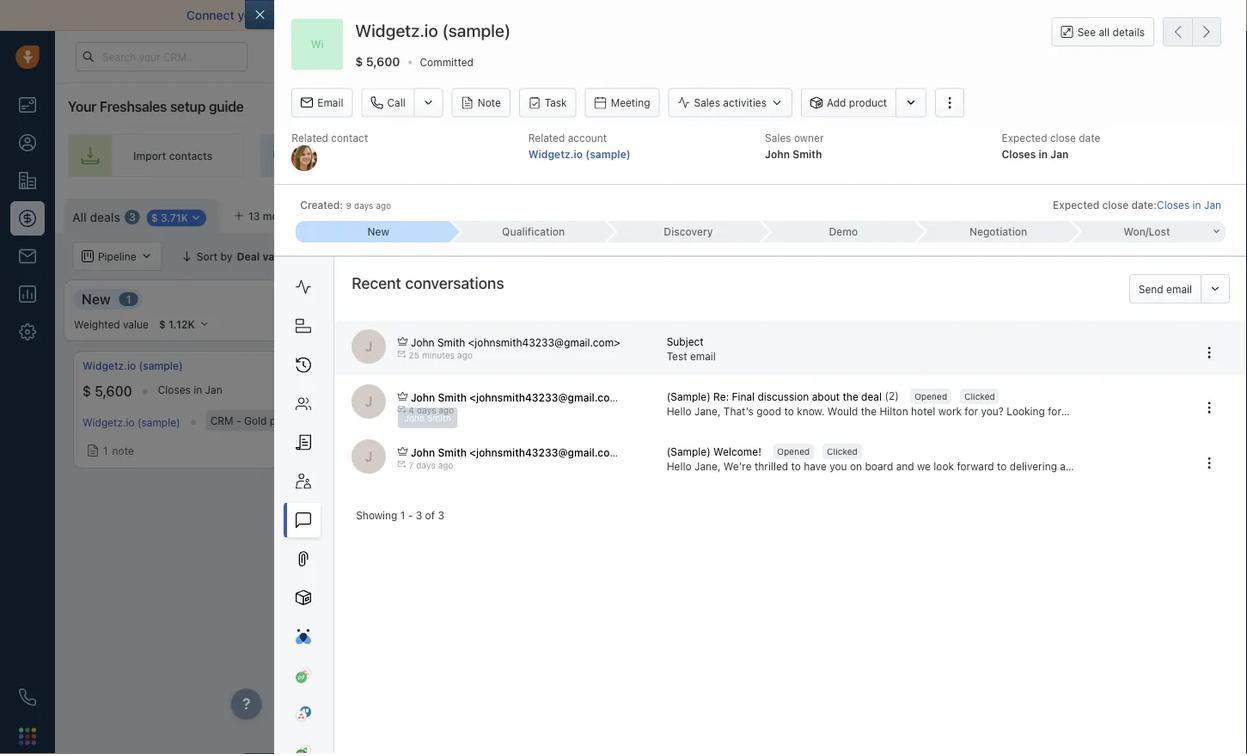 Task type: describe. For each thing, give the bounding box(es) containing it.
1 vertical spatial clicked
[[827, 446, 858, 456]]

import deals
[[1055, 207, 1117, 219]]

13
[[249, 210, 260, 222]]

2 vertical spatial jan
[[205, 384, 222, 396]]

container_wx8msf4aqz5i3rn1 image up re: at the right of the page
[[723, 371, 735, 383]]

7
[[409, 461, 414, 471]]

work
[[939, 405, 962, 417]]

deals for import
[[1091, 207, 1117, 219]]

send
[[1139, 283, 1164, 295]]

bring in website leads link
[[261, 134, 466, 177]]

lost
[[1149, 226, 1171, 238]]

activities
[[723, 97, 767, 109]]

2 horizontal spatial the
[[1101, 405, 1117, 417]]

connect your mailbox link
[[187, 8, 313, 22]]

container_wx8msf4aqz5i3rn1 image inside settings popup button
[[956, 207, 969, 219]]

bring
[[326, 150, 352, 162]]

connect your mailbox to improve deliverability and enable 2-way sync of email conversations.
[[187, 8, 718, 22]]

1 horizontal spatial opened
[[915, 391, 948, 401]]

guide
[[209, 98, 244, 115]]

deal up conversations
[[459, 250, 480, 262]]

gold
[[244, 414, 267, 427]]

2 leads from the left
[[792, 150, 819, 162]]

2 vertical spatial widgetz.io (sample)
[[83, 416, 180, 428]]

1 techcave (samp link from the top
[[1171, 359, 1248, 373]]

showing
[[356, 509, 398, 521]]

1 inside button
[[332, 250, 337, 262]]

final
[[732, 390, 755, 403]]

0 vertical spatial widgetz.io (sample) link
[[529, 148, 631, 160]]

widgetz.io (sample) dialog
[[245, 0, 1248, 754]]

phone element
[[10, 680, 45, 715]]

container_wx8msf4aqz5i3rn1 image inside quotas and forecasting link
[[1001, 250, 1013, 262]]

good
[[757, 405, 782, 417]]

subject button
[[667, 334, 704, 349]]

⌘
[[316, 210, 326, 222]]

so
[[867, 8, 881, 22]]

to right forward
[[1089, 405, 1098, 417]]

date
[[1079, 132, 1101, 144]]

you?
[[982, 405, 1004, 417]]

don't
[[908, 8, 937, 22]]

25 minutes ago
[[409, 350, 473, 360]]

to down discussion
[[785, 405, 794, 417]]

to left start
[[971, 8, 982, 22]]

days for (sample) welcome!
[[416, 461, 436, 471]]

plan
[[270, 414, 290, 427]]

0 horizontal spatial opened
[[778, 446, 810, 456]]

recent
[[352, 273, 402, 292]]

email inside the subject test email
[[690, 350, 716, 362]]

would
[[828, 405, 859, 417]]

meeting button
[[585, 88, 660, 118]]

$ 5,600 inside 'widgetz.io (sample)' dialog
[[355, 54, 400, 69]]

$ for widgetz.io (sample)
[[83, 383, 91, 400]]

note for $ 100
[[392, 441, 413, 453]]

all for deals
[[72, 210, 87, 224]]

container_wx8msf4aqz5i3rn1 image inside 1 filter applied button
[[313, 250, 325, 262]]

deals for all
[[90, 210, 120, 224]]

sales activities
[[694, 97, 767, 109]]

sales owner john smith
[[765, 132, 824, 160]]

note
[[478, 97, 501, 109]]

see all details
[[1078, 26, 1145, 38]]

recent conversations
[[352, 273, 504, 292]]

1 horizontal spatial add deal
[[1005, 371, 1049, 383]]

hello jane, that's good to know. would the hilton hotel work for you? looking forward to the meeting. john
[[667, 405, 1189, 417]]

sales for sales activities
[[694, 97, 721, 109]]

task
[[545, 97, 567, 109]]

2 team from the left
[[859, 150, 884, 162]]

1 leads from the left
[[408, 150, 435, 162]]

qualification inside "link"
[[502, 226, 565, 238]]

1 horizontal spatial and
[[1056, 250, 1074, 262]]

expected close date closes in jan
[[1002, 132, 1101, 160]]

in for closes in nov
[[459, 384, 468, 396]]

techcave inside techcave (samp link
[[1171, 360, 1218, 372]]

looking
[[1007, 405, 1046, 417]]

jane,
[[695, 405, 721, 417]]

create sales sequence link
[[932, 134, 1141, 177]]

sequence
[[1062, 150, 1111, 162]]

settings button
[[948, 199, 1023, 228]]

so you don't have to start from scratch.
[[867, 8, 1091, 22]]

the inside (sample) re: final discussion about the deal (2)
[[843, 390, 859, 403]]

created: 9 days ago
[[300, 199, 391, 211]]

0 horizontal spatial -
[[236, 414, 241, 427]]

expected close date: closes in jan
[[1053, 199, 1222, 211]]

ago inside created: 9 days ago
[[376, 201, 391, 211]]

expected for expected close date
[[1002, 132, 1048, 144]]

2 horizontal spatial your
[[834, 150, 856, 162]]

all deals link
[[72, 209, 120, 226]]

o
[[329, 210, 337, 222]]

in for bring in website leads
[[355, 150, 364, 162]]

3,200
[[1183, 383, 1221, 400]]

freshworks switcher image
[[19, 728, 36, 745]]

discovery
[[664, 226, 713, 238]]

related contact
[[292, 132, 368, 144]]

1 filter applied button
[[301, 242, 413, 271]]

new inside 'widgetz.io (sample)' dialog
[[368, 226, 390, 238]]

1 horizontal spatial 3
[[416, 509, 422, 521]]

2 acme inc (sample) from the top
[[362, 414, 452, 426]]

nov
[[471, 384, 490, 396]]

quotas and forecasting link
[[1001, 242, 1153, 271]]

0 vertical spatial clicked
[[965, 391, 996, 401]]

days inside created: 9 days ago
[[354, 201, 374, 211]]

container_wx8msf4aqz5i3rn1 image inside 'all deal owners' button
[[425, 250, 437, 262]]

discovery link
[[606, 221, 761, 242]]

created:
[[300, 199, 343, 211]]

widgetz.io (sample) inside dialog
[[355, 20, 511, 40]]

quotas and forecasting
[[1017, 250, 1136, 262]]

account
[[568, 132, 607, 144]]

smith inside "tooltip"
[[427, 358, 451, 367]]

date:
[[1132, 199, 1158, 211]]

crm
[[210, 414, 234, 427]]

showing 1 - 3 of 3
[[356, 509, 445, 521]]

conversations.
[[635, 8, 718, 22]]

7 days ago
[[409, 461, 454, 471]]

(sample) for (sample) welcome!
[[667, 446, 711, 458]]

john inside "tooltip"
[[405, 358, 425, 367]]

mailbox
[[266, 8, 310, 22]]

won / lost
[[1124, 226, 1171, 238]]

note for $ 5,600
[[112, 445, 134, 457]]

5,600 inside 'widgetz.io (sample)' dialog
[[366, 54, 400, 69]]

all deal owners
[[443, 250, 519, 262]]

1 inc from the top
[[393, 360, 408, 372]]

john smith
[[405, 358, 451, 367]]

know.
[[797, 405, 825, 417]]

import contacts
[[133, 150, 213, 162]]

1 vertical spatial negotiation
[[1170, 291, 1245, 307]]

john smith <johnsmith43233@gmail.com> for (sample) welcome!
[[411, 446, 626, 458]]

in inside expected close date closes in jan
[[1039, 148, 1048, 160]]

invite
[[549, 150, 576, 162]]

improve
[[328, 8, 374, 22]]

forecasting
[[1077, 250, 1136, 262]]

contacts
[[169, 150, 213, 162]]

import for import deals
[[1055, 207, 1088, 219]]

import deals group
[[1031, 199, 1155, 228]]

negotiation link
[[916, 221, 1071, 242]]

9
[[346, 201, 352, 211]]

days for (sample) re: final discussion about the deal
[[417, 406, 436, 415]]

send email button
[[1130, 274, 1201, 304]]

3 inside all deals 3
[[129, 211, 136, 223]]

smith inside sales owner john smith
[[793, 148, 822, 160]]

2 acme inc (sample) link from the top
[[362, 414, 452, 426]]

2 inc from the top
[[392, 414, 407, 426]]

jan for expected close date: closes in jan
[[1205, 199, 1222, 211]]

closes in jan
[[158, 384, 222, 396]]

re:
[[714, 390, 729, 403]]

applied
[[366, 250, 402, 262]]

1 acme inc (sample) from the top
[[362, 360, 455, 372]]

in for closes in jan
[[194, 384, 202, 396]]

phone image
[[19, 689, 36, 706]]

1 note for 5,600
[[103, 445, 134, 457]]

bring in website leads
[[326, 150, 435, 162]]

from
[[1015, 8, 1042, 22]]

(sample) for (sample) re: final discussion about the deal (2)
[[667, 390, 711, 403]]

wi
[[311, 38, 324, 50]]

0 vertical spatial email
[[601, 8, 631, 22]]

committed
[[420, 56, 474, 68]]

invite your team link
[[483, 134, 678, 177]]

ago for (sample) re: final discussion about the deal
[[439, 406, 454, 415]]

your for mailbox
[[238, 8, 263, 22]]

add product
[[827, 97, 888, 109]]

call button
[[362, 88, 414, 118]]

closes in jan link
[[1158, 198, 1222, 212]]

- inside 'widgetz.io (sample)' dialog
[[408, 509, 413, 521]]

email inside button
[[1167, 283, 1193, 295]]

deliverability
[[377, 8, 450, 22]]

outgoing image
[[398, 350, 406, 359]]

2 techcave from the top
[[1171, 416, 1217, 428]]

note button
[[452, 88, 511, 118]]

route
[[760, 150, 789, 162]]

$ for acme inc (sample)
[[362, 383, 371, 400]]

closes in nov
[[424, 384, 490, 396]]

0 horizontal spatial add deal
[[740, 371, 783, 383]]

<johnsmith43233@gmail.com> for subject
[[468, 336, 621, 348]]

1 inside 'widgetz.io (sample)' dialog
[[401, 509, 405, 521]]



Task type: vqa. For each thing, say whether or not it's contained in the screenshot.
Explore plans link in the top of the page
no



Task type: locate. For each thing, give the bounding box(es) containing it.
container_wx8msf4aqz5i3rn1 image down $ 100
[[366, 441, 378, 453]]

0 vertical spatial opened
[[915, 391, 948, 401]]

1 vertical spatial john smith <johnsmith43233@gmail.com>
[[411, 391, 626, 403]]

add deal button
[[1164, 199, 1239, 228]]

import inside import contacts link
[[133, 150, 166, 162]]

(sample) inside (sample) re: final discussion about the deal (2)
[[667, 390, 711, 403]]

deal left the (2)
[[862, 390, 882, 403]]

negotiation down search field
[[1170, 291, 1245, 307]]

2 techcave (samp link from the top
[[1171, 416, 1248, 428]]

the left meeting.
[[1101, 405, 1117, 417]]

container_wx8msf4aqz5i3rn1 image right the invite your team
[[633, 149, 647, 163]]

1 vertical spatial import
[[1055, 207, 1088, 219]]

and left enable
[[453, 8, 474, 22]]

acme inc (sample) link
[[362, 359, 455, 373], [362, 414, 452, 426]]

1 vertical spatial widgetz.io (sample)
[[83, 360, 183, 372]]

close for date
[[1051, 132, 1077, 144]]

see all details button
[[1052, 17, 1155, 46]]

0 horizontal spatial $ 5,600
[[83, 383, 132, 400]]

0 horizontal spatial your
[[238, 8, 263, 22]]

related up invite
[[529, 132, 565, 144]]

import up quotas and forecasting
[[1055, 207, 1088, 219]]

0 horizontal spatial new
[[82, 291, 111, 307]]

(sample) welcome! link
[[667, 444, 765, 459]]

days right 9
[[354, 201, 374, 211]]

monthly
[[293, 414, 333, 427]]

2 outgoing image from the top
[[398, 460, 406, 469]]

widgetz.io (sample) up closes in jan
[[83, 360, 183, 372]]

expected
[[1002, 132, 1048, 144], [1053, 199, 1100, 211]]

(2)
[[885, 389, 899, 401]]

all deal owners button
[[413, 242, 530, 271]]

demo link
[[761, 221, 916, 242]]

1 vertical spatial email
[[1167, 283, 1193, 295]]

0 vertical spatial of
[[586, 8, 598, 22]]

john smith <johnsmith43233@gmail.com> for subject
[[411, 336, 621, 348]]

demo
[[829, 226, 858, 238]]

3
[[129, 211, 136, 223], [416, 509, 422, 521], [438, 509, 445, 521]]

container_wx8msf4aqz5i3rn1 image left settings
[[956, 207, 969, 219]]

won
[[1124, 226, 1146, 238]]

of right sync
[[586, 8, 598, 22]]

john smith tooltip
[[398, 352, 458, 377]]

1 vertical spatial inc
[[392, 414, 407, 426]]

import left contacts
[[133, 150, 166, 162]]

(sample) down hello
[[667, 446, 711, 458]]

smith for (sample) re: final discussion about the deal
[[438, 391, 467, 403]]

0 vertical spatial acme inc (sample) link
[[362, 359, 455, 373]]

100
[[374, 383, 398, 400]]

$ inside 'widgetz.io (sample)' dialog
[[355, 54, 363, 69]]

john inside sales owner john smith
[[765, 148, 790, 160]]

1 john smith <johnsmith43233@gmail.com> from the top
[[411, 336, 621, 348]]

email button
[[292, 88, 353, 118]]

smith for (sample) welcome!
[[438, 446, 467, 458]]

0 horizontal spatial jan
[[205, 384, 222, 396]]

1 vertical spatial new
[[82, 291, 111, 307]]

your down account
[[579, 150, 601, 162]]

your right sales owner john smith
[[834, 150, 856, 162]]

1 vertical spatial techcave (samp
[[1171, 416, 1248, 428]]

2 horizontal spatial jan
[[1205, 199, 1222, 211]]

of inside 'widgetz.io (sample)' dialog
[[425, 509, 435, 521]]

2 techcave (samp from the top
[[1171, 416, 1248, 428]]

import deals button
[[1031, 199, 1126, 228]]

2 vertical spatial widgetz.io (sample) link
[[83, 416, 180, 428]]

email
[[601, 8, 631, 22], [1167, 283, 1193, 295], [690, 350, 716, 362]]

2 acme from the top
[[362, 414, 389, 426]]

0 vertical spatial days
[[354, 201, 374, 211]]

to up wi on the left
[[313, 8, 325, 22]]

<johnsmith43233@gmail.com> for (sample) welcome!
[[470, 446, 626, 458]]

smith right 25
[[427, 358, 451, 367]]

1 note for 100
[[383, 441, 413, 453]]

new down all deals link
[[82, 291, 111, 307]]

welcome!
[[714, 446, 762, 458]]

add deal up (sample) re: final discussion about the deal button
[[740, 371, 783, 383]]

container_wx8msf4aqz5i3rn1 image
[[633, 149, 647, 163], [956, 207, 969, 219], [723, 371, 735, 383], [989, 371, 1001, 383], [366, 441, 378, 453]]

smith up 4 days ago
[[438, 391, 467, 403]]

related for related account widgetz.io (sample)
[[529, 132, 565, 144]]

2 related from the left
[[529, 132, 565, 144]]

opened
[[915, 391, 948, 401], [778, 446, 810, 456]]

outgoing image left 4
[[398, 405, 406, 414]]

team
[[604, 150, 629, 162], [859, 150, 884, 162]]

sales left activities
[[694, 97, 721, 109]]

0 horizontal spatial sales
[[694, 97, 721, 109]]

0 horizontal spatial all
[[72, 210, 87, 224]]

acme inc (sample) link down outgoing image
[[362, 359, 455, 373]]

1 vertical spatial widgetz.io (sample) link
[[83, 359, 183, 373]]

1 vertical spatial 5,600
[[95, 383, 132, 400]]

add inside button
[[1187, 207, 1207, 219]]

0 vertical spatial outgoing image
[[398, 405, 406, 414]]

widgetz.io inside widgetz.io (sample) link
[[83, 360, 136, 372]]

0 horizontal spatial 1 note
[[103, 445, 134, 457]]

(sample) welcome!
[[667, 446, 762, 458]]

hotel
[[912, 405, 936, 417]]

acme
[[362, 360, 390, 372], [362, 414, 389, 426]]

to down owner
[[821, 150, 832, 162]]

import inside import deals button
[[1055, 207, 1088, 219]]

smith up 7 days ago at the bottom left of the page
[[438, 446, 467, 458]]

$ 5,600 left closes in jan
[[83, 383, 132, 400]]

of down 7 days ago at the bottom left of the page
[[425, 509, 435, 521]]

0 vertical spatial techcave (samp link
[[1171, 359, 1248, 373]]

acme down $ 100
[[362, 414, 389, 426]]

0 horizontal spatial email
[[601, 8, 631, 22]]

1 vertical spatial days
[[417, 406, 436, 415]]

all deals 3
[[72, 210, 136, 224]]

closes
[[1002, 148, 1036, 160], [1158, 199, 1190, 211], [158, 384, 191, 396], [424, 384, 456, 396]]

0 horizontal spatial import
[[133, 150, 166, 162]]

add up looking
[[1005, 371, 1025, 383]]

1 vertical spatial sales
[[765, 132, 792, 144]]

related up bring
[[292, 132, 328, 144]]

5,600 left closes in jan
[[95, 383, 132, 400]]

0 vertical spatial import
[[133, 150, 166, 162]]

4
[[409, 406, 415, 415]]

5,600 up call button
[[366, 54, 400, 69]]

sales for sales owner john smith
[[765, 132, 792, 144]]

techcave up the $ 3,200
[[1171, 360, 1218, 372]]

0 horizontal spatial leads
[[408, 150, 435, 162]]

all
[[1099, 26, 1110, 38]]

the
[[843, 390, 859, 403], [861, 405, 877, 417], [1101, 405, 1117, 417]]

1 related from the left
[[292, 132, 328, 144]]

deal up looking
[[1028, 371, 1049, 383]]

1 vertical spatial (sample)
[[667, 446, 711, 458]]

sales inside sales owner john smith
[[765, 132, 792, 144]]

2 horizontal spatial add deal
[[1187, 207, 1231, 219]]

0 vertical spatial qualification
[[502, 226, 565, 238]]

opened down know.
[[778, 446, 810, 456]]

$
[[355, 54, 363, 69], [83, 383, 91, 400], [362, 383, 371, 400], [1171, 383, 1180, 400]]

sales up route
[[765, 132, 792, 144]]

related for related contact
[[292, 132, 328, 144]]

(sample) re: final discussion about the deal link
[[667, 389, 885, 404]]

techcave (samp link up 3,200
[[1171, 359, 1248, 373]]

1 techcave from the top
[[1171, 360, 1218, 372]]

owners
[[483, 250, 519, 262]]

related inside related account widgetz.io (sample)
[[529, 132, 565, 144]]

1 vertical spatial of
[[425, 509, 435, 521]]

0 vertical spatial sales
[[694, 97, 721, 109]]

ago for subject
[[457, 350, 473, 360]]

$ 3,200
[[1171, 383, 1221, 400]]

scratch.
[[1045, 8, 1091, 22]]

1 filter applied
[[332, 250, 402, 262]]

1 vertical spatial acme inc (sample) link
[[362, 414, 452, 426]]

1 horizontal spatial clicked
[[965, 391, 996, 401]]

jan inside expected close date closes in jan
[[1051, 148, 1069, 160]]

1 (sample) from the top
[[667, 390, 711, 403]]

that's
[[724, 405, 754, 417]]

have
[[941, 8, 967, 22]]

deal up search field
[[1209, 207, 1231, 219]]

outgoing image for (sample) re: final discussion about the deal
[[398, 405, 406, 414]]

subject
[[667, 335, 704, 347]]

0 vertical spatial techcave
[[1171, 360, 1218, 372]]

new up applied
[[368, 226, 390, 238]]

smith down owner
[[793, 148, 822, 160]]

widgetz.io (sample) up 'committed'
[[355, 20, 511, 40]]

all inside button
[[443, 250, 456, 262]]

13 more...
[[249, 210, 298, 222]]

smith
[[793, 148, 822, 160], [438, 336, 466, 348], [427, 358, 451, 367], [438, 391, 467, 403], [438, 446, 467, 458]]

<johnsmith43233@gmail.com> for (sample) re: final discussion about the deal
[[470, 391, 626, 403]]

3 right all deals link
[[129, 211, 136, 223]]

0 vertical spatial jan
[[1051, 148, 1069, 160]]

sales
[[1034, 150, 1059, 162]]

1 vertical spatial qualification
[[360, 291, 442, 307]]

smith up 25 minutes ago
[[438, 336, 466, 348]]

add up search field
[[1187, 207, 1207, 219]]

container_wx8msf4aqz5i3rn1 image inside invite your team link
[[633, 149, 647, 163]]

2 vertical spatial <johnsmith43233@gmail.com>
[[470, 446, 626, 458]]

opened up hello jane, that's good to know. would the hilton hotel work for you? looking forward to the meeting. john
[[915, 391, 948, 401]]

1 horizontal spatial your
[[579, 150, 601, 162]]

acme up $ 100
[[362, 360, 390, 372]]

import contacts link
[[68, 134, 243, 177]]

email right the send
[[1167, 283, 1193, 295]]

expected up create
[[1002, 132, 1048, 144]]

add deal up looking
[[1005, 371, 1049, 383]]

outgoing image left 7
[[398, 460, 406, 469]]

1 team from the left
[[604, 150, 629, 162]]

negotiation down settings
[[970, 226, 1028, 238]]

1 vertical spatial opened
[[778, 446, 810, 456]]

0 vertical spatial acme
[[362, 360, 390, 372]]

close for date:
[[1103, 199, 1129, 211]]

3 right showing
[[416, 509, 422, 521]]

1 vertical spatial expected
[[1053, 199, 1100, 211]]

0 horizontal spatial close
[[1051, 132, 1077, 144]]

techcave (samp link down 3,200
[[1171, 416, 1248, 428]]

0 horizontal spatial qualification
[[360, 291, 442, 307]]

note
[[392, 441, 413, 453], [112, 445, 134, 457]]

see
[[1078, 26, 1096, 38]]

add inside button
[[827, 97, 847, 109]]

(sample)
[[667, 390, 711, 403], [667, 446, 711, 458]]

3 john smith <johnsmith43233@gmail.com> from the top
[[411, 446, 626, 458]]

0 horizontal spatial team
[[604, 150, 629, 162]]

smith for subject
[[438, 336, 466, 348]]

jan for expected close date closes in jan
[[1051, 148, 1069, 160]]

0 vertical spatial and
[[453, 8, 474, 22]]

inc left 4
[[392, 414, 407, 426]]

close image
[[1222, 11, 1231, 20]]

1 horizontal spatial deals
[[1091, 207, 1117, 219]]

(sample) up hello
[[667, 390, 711, 403]]

0 vertical spatial acme inc (sample)
[[362, 360, 455, 372]]

deal inside (sample) re: final discussion about the deal (2)
[[862, 390, 882, 403]]

all for deal
[[443, 250, 456, 262]]

2 vertical spatial days
[[416, 461, 436, 471]]

clicked up for
[[965, 391, 996, 401]]

days right 7
[[416, 461, 436, 471]]

2 john smith <johnsmith43233@gmail.com> from the top
[[411, 391, 626, 403]]

0 horizontal spatial 3
[[129, 211, 136, 223]]

1 horizontal spatial -
[[408, 509, 413, 521]]

in
[[1039, 148, 1048, 160], [355, 150, 364, 162], [1193, 199, 1202, 211], [194, 384, 202, 396], [459, 384, 468, 396]]

import for import contacts
[[133, 150, 166, 162]]

closes inside expected close date closes in jan
[[1002, 148, 1036, 160]]

-
[[236, 414, 241, 427], [408, 509, 413, 521]]

discussion
[[758, 390, 809, 403]]

invite your team
[[549, 150, 629, 162]]

add deal inside button
[[1187, 207, 1231, 219]]

outgoing image for (sample) welcome!
[[398, 460, 406, 469]]

techcave (samp
[[1171, 360, 1248, 372], [1171, 416, 1248, 428]]

1 horizontal spatial related
[[529, 132, 565, 144]]

1 techcave (samp from the top
[[1171, 360, 1248, 372]]

the left hilton
[[861, 405, 877, 417]]

1 horizontal spatial email
[[690, 350, 716, 362]]

ago right 7
[[438, 461, 454, 471]]

expected inside expected close date closes in jan
[[1002, 132, 1048, 144]]

1 vertical spatial (samp
[[1220, 416, 1248, 428]]

ago right minutes
[[457, 350, 473, 360]]

3 down 7 days ago at the bottom left of the page
[[438, 509, 445, 521]]

widgetz.io (sample) down closes in jan
[[83, 416, 180, 428]]

Search your CRM... text field
[[76, 42, 248, 71]]

1 vertical spatial jan
[[1205, 199, 1222, 211]]

- right showing
[[408, 509, 413, 521]]

leads right website
[[408, 150, 435, 162]]

email down subject link
[[690, 350, 716, 362]]

details
[[1113, 26, 1145, 38]]

0 horizontal spatial note
[[112, 445, 134, 457]]

1 horizontal spatial the
[[861, 405, 877, 417]]

1 vertical spatial acme inc (sample)
[[362, 414, 452, 426]]

container_wx8msf4aqz5i3rn1 image up you?
[[989, 371, 1001, 383]]

0 horizontal spatial and
[[453, 8, 474, 22]]

email image
[[1078, 50, 1090, 64]]

enable
[[477, 8, 515, 22]]

team down account
[[604, 150, 629, 162]]

hilton
[[880, 405, 909, 417]]

1 vertical spatial close
[[1103, 199, 1129, 211]]

0 vertical spatial (samp
[[1221, 360, 1248, 372]]

1 vertical spatial $ 5,600
[[83, 383, 132, 400]]

acme inc (sample) down 100 on the bottom of page
[[362, 414, 452, 426]]

john smith <johnsmith43233@gmail.com> for (sample) re: final discussion about the deal
[[411, 391, 626, 403]]

add left product
[[827, 97, 847, 109]]

expected for expected close date:
[[1053, 199, 1100, 211]]

acme inc (sample) link down 100 on the bottom of page
[[362, 414, 452, 426]]

2 horizontal spatial 3
[[438, 509, 445, 521]]

the up would
[[843, 390, 859, 403]]

team down product
[[859, 150, 884, 162]]

close inside expected close date closes in jan
[[1051, 132, 1077, 144]]

widgetz.io (sample) link down account
[[529, 148, 631, 160]]

1 note
[[383, 441, 413, 453], [103, 445, 134, 457]]

0 horizontal spatial of
[[425, 509, 435, 521]]

clicked down would
[[827, 446, 858, 456]]

qualification down applied
[[360, 291, 442, 307]]

sync
[[557, 8, 583, 22]]

1 horizontal spatial all
[[443, 250, 456, 262]]

1 horizontal spatial 5,600
[[366, 54, 400, 69]]

techcave (samp up 3,200
[[1171, 360, 1248, 372]]

2 vertical spatial john smith <johnsmith43233@gmail.com>
[[411, 446, 626, 458]]

conversations
[[405, 273, 504, 292]]

jan
[[1051, 148, 1069, 160], [1205, 199, 1222, 211], [205, 384, 222, 396]]

1 horizontal spatial qualification
[[502, 226, 565, 238]]

1 horizontal spatial leads
[[792, 150, 819, 162]]

techcave (samp down 3,200
[[1171, 416, 1248, 428]]

1 outgoing image from the top
[[398, 405, 406, 414]]

qualification up owners
[[502, 226, 565, 238]]

your for team
[[579, 150, 601, 162]]

quotas
[[1017, 250, 1053, 262]]

add deal up search field
[[1187, 207, 1231, 219]]

john
[[765, 148, 790, 160], [411, 336, 435, 348], [405, 358, 425, 367], [411, 391, 435, 403], [1165, 405, 1189, 417], [411, 446, 435, 458]]

outgoing image
[[398, 405, 406, 414], [398, 460, 406, 469]]

sales
[[694, 97, 721, 109], [765, 132, 792, 144]]

close left date:
[[1103, 199, 1129, 211]]

qualification
[[502, 226, 565, 238], [360, 291, 442, 307]]

ago for (sample) welcome!
[[438, 461, 454, 471]]

deal up the (sample) re: final discussion about the deal "link"
[[762, 371, 783, 383]]

container_wx8msf4aqz5i3rn1 image
[[313, 250, 325, 262], [425, 250, 437, 262], [1001, 250, 1013, 262], [87, 445, 99, 457]]

deal
[[1209, 207, 1231, 219], [459, 250, 480, 262], [762, 371, 783, 383], [1028, 371, 1049, 383], [862, 390, 882, 403]]

freshsales
[[100, 98, 167, 115]]

0 vertical spatial john smith <johnsmith43233@gmail.com>
[[411, 336, 621, 348]]

acme inc (sample) down outgoing image
[[362, 360, 455, 372]]

filter
[[339, 250, 363, 262]]

import
[[133, 150, 166, 162], [1055, 207, 1088, 219]]

widgetz.io (sample) link up closes in jan
[[83, 359, 183, 373]]

0 vertical spatial -
[[236, 414, 241, 427]]

0 horizontal spatial deals
[[90, 210, 120, 224]]

0 vertical spatial close
[[1051, 132, 1077, 144]]

to
[[313, 8, 325, 22], [971, 8, 982, 22], [821, 150, 832, 162], [785, 405, 794, 417], [1089, 405, 1098, 417]]

0 horizontal spatial 5,600
[[95, 383, 132, 400]]

1 vertical spatial -
[[408, 509, 413, 521]]

/
[[1146, 226, 1149, 238]]

Search field
[[1155, 242, 1241, 271]]

days right 4
[[417, 406, 436, 415]]

widgetz.io inside related account widgetz.io (sample)
[[529, 148, 583, 160]]

ago up new link
[[376, 201, 391, 211]]

0 horizontal spatial expected
[[1002, 132, 1048, 144]]

deals
[[1091, 207, 1117, 219], [90, 210, 120, 224]]

expected down sequence
[[1053, 199, 1100, 211]]

1 vertical spatial acme
[[362, 414, 389, 426]]

negotiation inside 'widgetz.io (sample)' dialog
[[970, 226, 1028, 238]]

owner
[[795, 132, 824, 144]]

1 acme inc (sample) link from the top
[[362, 359, 455, 373]]

minutes
[[422, 350, 455, 360]]

1 horizontal spatial sales
[[765, 132, 792, 144]]

(sample) inside related account widgetz.io (sample)
[[586, 148, 631, 160]]

call
[[387, 97, 406, 109]]

deals inside button
[[1091, 207, 1117, 219]]

1 horizontal spatial import
[[1055, 207, 1088, 219]]

your left mailbox
[[238, 8, 263, 22]]

email right sync
[[601, 8, 631, 22]]

add up the final
[[740, 371, 759, 383]]

leads down owner
[[792, 150, 819, 162]]

0 vertical spatial all
[[72, 210, 87, 224]]

and right quotas
[[1056, 250, 1074, 262]]

1 vertical spatial <johnsmith43233@gmail.com>
[[470, 391, 626, 403]]

1 vertical spatial outgoing image
[[398, 460, 406, 469]]

meeting
[[611, 97, 651, 109]]

5,600
[[366, 54, 400, 69], [95, 383, 132, 400]]

(sample) inside (sample) welcome! link
[[667, 446, 711, 458]]

techcave down the $ 3,200
[[1171, 416, 1217, 428]]

$ for techcave (samp
[[1171, 383, 1180, 400]]

route leads to your team link
[[695, 134, 915, 177]]

$ 5,600 up call button
[[355, 54, 400, 69]]

0 vertical spatial expected
[[1002, 132, 1048, 144]]

2 (sample) from the top
[[667, 446, 711, 458]]

close up 'create sales sequence'
[[1051, 132, 1077, 144]]

1 acme from the top
[[362, 360, 390, 372]]

1
[[332, 250, 337, 262], [126, 293, 131, 305], [383, 441, 387, 453], [103, 445, 108, 457], [401, 509, 405, 521]]

1 horizontal spatial expected
[[1053, 199, 1100, 211]]

add product button
[[801, 88, 896, 118]]



